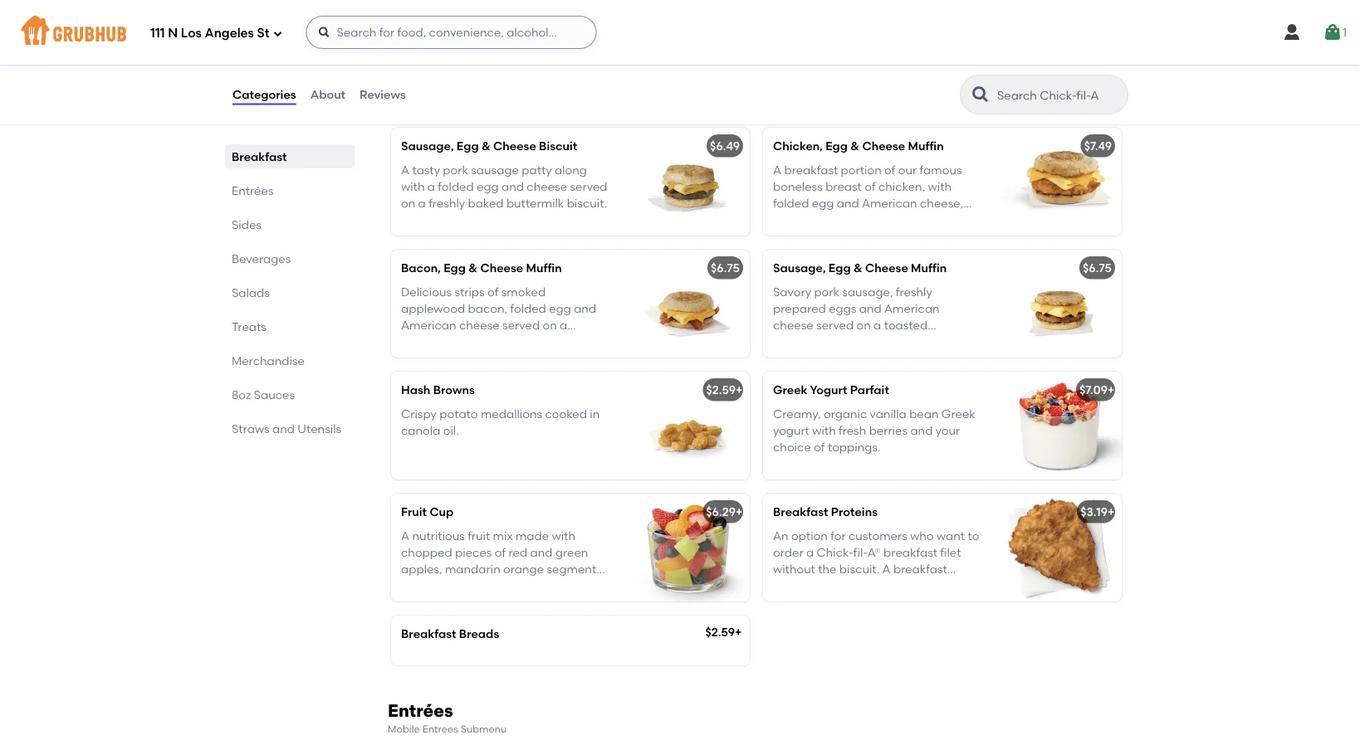 Task type: describe. For each thing, give the bounding box(es) containing it.
salads
[[232, 286, 270, 300]]

buttermilk for patty
[[506, 196, 564, 210]]

on inside the savory pork sausage, freshly prepared eggs and american cheese served on a toasted multigrain english muffin.
[[857, 318, 871, 332]]

st
[[257, 26, 269, 41]]

$6.29
[[706, 505, 736, 519]]

sausage, for pork
[[773, 261, 826, 275]]

freshly inside the savory pork sausage, freshly prepared eggs and american cheese served on a toasted multigrain english muffin.
[[896, 285, 932, 299]]

muffin for chicken, egg & cheese muffin
[[908, 139, 944, 153]]

with inside the delicious strips of smoked applewood bacon along with folded egg and cheese served on a freshly baked buttermilk biscuit.
[[914, 57, 938, 71]]

111
[[150, 26, 165, 41]]

main navigation navigation
[[0, 0, 1360, 65]]

cheese,
[[920, 196, 964, 210]]

sausage, egg & cheese biscuit
[[401, 139, 577, 153]]

sausage
[[471, 163, 519, 177]]

baked for applewood
[[773, 91, 809, 105]]

entrees
[[422, 724, 458, 736]]

$6.75 for delicious strips of smoked applewood bacon, folded egg and american cheese served on a toasted multigrain english muffin.
[[711, 261, 740, 275]]

8oz
[[232, 388, 251, 402]]

toasted inside the savory pork sausage, freshly prepared eggs and american cheese served on a toasted multigrain english muffin.
[[884, 318, 928, 332]]

los
[[181, 26, 202, 41]]

& for chicken, egg & cheese muffin
[[851, 139, 860, 153]]

english inside 'a breakfast portion of our famous boneless breast of chicken, with folded egg and american cheese, served on a toasted multigrain english muffin.'
[[773, 230, 813, 244]]

and inside creamy, organic vanilla bean greek yogurt with fresh berries and your choice of toppings.
[[910, 424, 933, 438]]

crispy potato medallions cooked in canola oil.
[[401, 407, 600, 438]]

sausage, egg & cheese biscuit image
[[625, 128, 750, 236]]

reviews
[[360, 87, 406, 102]]

of left our
[[884, 163, 896, 177]]

sausage, for tasty
[[401, 139, 454, 153]]

greek inside creamy, organic vanilla bean greek yogurt with fresh berries and your choice of toppings.
[[942, 407, 976, 421]]

+ for breakfast proteins
[[1108, 505, 1115, 519]]

straws and utensils tab
[[232, 420, 348, 438]]

2 horizontal spatial svg image
[[1282, 22, 1302, 42]]

and inside the delicious strips of smoked applewood bacon along with folded egg and cheese served on a freshly baked buttermilk biscuit.
[[798, 74, 820, 88]]

111 n los angeles st
[[150, 26, 269, 41]]

delicious strips of smoked applewood bacon along with folded egg and cheese served on a freshly baked buttermilk biscuit.
[[773, 40, 977, 105]]

toasted inside delicious strips of smoked applewood bacon, folded egg and american cheese served on a toasted multigrain english muffin.
[[401, 335, 445, 349]]

your
[[936, 424, 960, 438]]

bacon,
[[401, 261, 441, 275]]

creamy, organic vanilla bean greek yogurt with fresh berries and your choice of toppings.
[[773, 407, 976, 455]]

egg inside a tasty pork sausage patty along with a folded egg and cheese served on a freshly baked buttermilk biscuit.
[[477, 179, 499, 194]]

sausage, egg & cheese muffin image
[[997, 250, 1122, 358]]

merchandise tab
[[232, 352, 348, 370]]

$7.49
[[1084, 139, 1112, 153]]

american inside delicious strips of smoked applewood bacon, folded egg and american cheese served on a toasted multigrain english muffin.
[[401, 318, 456, 332]]

baked for patty
[[468, 196, 504, 210]]

hash
[[401, 383, 430, 397]]

about button
[[309, 65, 346, 125]]

bacon, egg & cheese muffin
[[401, 261, 562, 275]]

smoked for folded
[[501, 285, 546, 299]]

served inside delicious strips of smoked applewood bacon, folded egg and american cheese served on a toasted multigrain english muffin.
[[502, 318, 540, 332]]

folded inside a tasty pork sausage patty along with a folded egg and cheese served on a freshly baked buttermilk biscuit.
[[438, 179, 474, 194]]

& for sausage, egg & cheese muffin
[[854, 261, 863, 275]]

and inside a tasty pork sausage patty along with a folded egg and cheese served on a freshly baked buttermilk biscuit.
[[502, 179, 524, 194]]

chicken, for chicken, egg & cheese biscuit
[[401, 17, 451, 31]]

categories
[[233, 87, 296, 102]]

breads
[[459, 627, 499, 641]]

breakfast breads
[[401, 627, 499, 641]]

toppings.
[[828, 440, 881, 455]]

berries
[[869, 424, 908, 438]]

and inside the savory pork sausage, freshly prepared eggs and american cheese served on a toasted multigrain english muffin.
[[859, 301, 882, 316]]

pork inside a tasty pork sausage patty along with a folded egg and cheese served on a freshly baked buttermilk biscuit.
[[443, 163, 468, 177]]

egg for bacon, egg & cheese muffin
[[444, 261, 466, 275]]

chicken, egg & cheese muffin
[[773, 139, 944, 153]]

biscuit. for along
[[567, 196, 607, 210]]

egg inside 'a breakfast portion of our famous boneless breast of chicken, with folded egg and american cheese, served on a toasted multigrain english muffin.'
[[812, 196, 834, 210]]

browns
[[433, 383, 475, 397]]

+ for greek yogurt parfait
[[1108, 383, 1115, 397]]

chicken, egg & cheese muffin image
[[997, 128, 1122, 236]]

famous
[[920, 163, 962, 177]]

folded inside 'a breakfast portion of our famous boneless breast of chicken, with folded egg and american cheese, served on a toasted multigrain english muffin.'
[[773, 196, 809, 210]]

and inside delicious strips of smoked applewood bacon, folded egg and american cheese served on a toasted multigrain english muffin.
[[574, 301, 596, 316]]

served inside the delicious strips of smoked applewood bacon along with folded egg and cheese served on a freshly baked buttermilk biscuit.
[[866, 74, 904, 88]]

salads tab
[[232, 284, 348, 301]]

& for sausage, egg & cheese biscuit
[[482, 139, 491, 153]]

in
[[590, 407, 600, 421]]

tasty
[[412, 163, 440, 177]]

a inside delicious strips of smoked applewood bacon, folded egg and american cheese served on a toasted multigrain english muffin.
[[560, 318, 567, 332]]

cheese for chicken, egg & cheese muffin
[[862, 139, 905, 153]]

categories button
[[232, 65, 297, 125]]

delicious for delicious strips of smoked applewood bacon, folded egg and american cheese served on a toasted multigrain english muffin.
[[401, 285, 452, 299]]

egg inside delicious strips of smoked applewood bacon, folded egg and american cheese served on a toasted multigrain english muffin.
[[549, 301, 571, 316]]

8oz sauces
[[232, 388, 295, 402]]

sausage, egg & cheese muffin
[[773, 261, 947, 275]]

choice
[[773, 440, 811, 455]]

a for a tasty pork sausage patty along with a folded egg and cheese served on a freshly baked buttermilk biscuit.
[[401, 163, 409, 177]]

$7.09
[[1080, 383, 1108, 397]]

of inside delicious strips of smoked applewood bacon, folded egg and american cheese served on a toasted multigrain english muffin.
[[487, 285, 499, 299]]

and inside tab
[[272, 422, 295, 436]]

$3.19
[[1080, 505, 1108, 519]]

cooked
[[545, 407, 587, 421]]

straws and utensils
[[232, 422, 341, 436]]

boneless
[[773, 179, 823, 194]]

fruit cup
[[401, 505, 454, 519]]

with inside a tasty pork sausage patty along with a folded egg and cheese served on a freshly baked buttermilk biscuit.
[[401, 179, 425, 194]]

a inside 'a breakfast portion of our famous boneless breast of chicken, with folded egg and american cheese, served on a toasted multigrain english muffin.'
[[830, 213, 838, 227]]

patty
[[522, 163, 552, 177]]

of down portion
[[865, 179, 876, 194]]

breakfast proteins
[[773, 505, 878, 519]]

egg for sausage, egg & cheese biscuit
[[457, 139, 479, 153]]

angeles
[[205, 26, 254, 41]]

breast
[[826, 179, 862, 194]]

chicken, egg & cheese biscuit
[[401, 17, 574, 31]]

medallions
[[481, 407, 542, 421]]

prepared
[[773, 301, 826, 316]]

potato
[[440, 407, 478, 421]]

entrées mobile entrees submenu
[[388, 700, 507, 736]]

entrées for entrées
[[232, 184, 274, 198]]

1 button
[[1323, 17, 1347, 47]]

cheese inside the savory pork sausage, freshly prepared eggs and american cheese served on a toasted multigrain english muffin.
[[773, 318, 814, 332]]

pork inside the savory pork sausage, freshly prepared eggs and american cheese served on a toasted multigrain english muffin.
[[814, 285, 839, 299]]

+ for hash browns
[[736, 383, 743, 397]]

breakfast for breakfast breads
[[401, 627, 456, 641]]

chicken, for chicken, egg & cheese muffin
[[773, 139, 823, 153]]

biscuit. for bacon
[[872, 91, 912, 105]]

muffin. inside delicious strips of smoked applewood bacon, folded egg and american cheese served on a toasted multigrain english muffin.
[[550, 335, 589, 349]]

vanilla
[[870, 407, 907, 421]]

of inside the delicious strips of smoked applewood bacon along with folded egg and cheese served on a freshly baked buttermilk biscuit.
[[859, 40, 871, 55]]

organic
[[824, 407, 867, 421]]

folded inside delicious strips of smoked applewood bacon, folded egg and american cheese served on a toasted multigrain english muffin.
[[510, 301, 546, 316]]

our
[[898, 163, 917, 177]]

utensils
[[298, 422, 341, 436]]

submenu
[[461, 724, 507, 736]]

sauces
[[254, 388, 295, 402]]

on inside the delicious strips of smoked applewood bacon along with folded egg and cheese served on a freshly baked buttermilk biscuit.
[[907, 74, 921, 88]]

on inside a tasty pork sausage patty along with a folded egg and cheese served on a freshly baked buttermilk biscuit.
[[401, 196, 415, 210]]

applewood for american
[[401, 301, 465, 316]]

treats
[[232, 320, 267, 334]]

on inside 'a breakfast portion of our famous boneless breast of chicken, with folded egg and american cheese, served on a toasted multigrain english muffin.'
[[813, 213, 828, 227]]

& for chicken, egg & cheese biscuit
[[479, 17, 488, 31]]

entrées tab
[[232, 182, 348, 199]]

toasted inside 'a breakfast portion of our famous boneless breast of chicken, with folded egg and american cheese, served on a toasted multigrain english muffin.'
[[841, 213, 884, 227]]

fruit
[[401, 505, 427, 519]]

eggs
[[829, 301, 856, 316]]

treats tab
[[232, 318, 348, 335]]

chicken, egg & cheese biscuit button
[[391, 6, 750, 114]]

strips for bacon
[[827, 40, 857, 55]]

yogurt
[[773, 424, 810, 438]]

sides
[[232, 218, 262, 232]]

biscuit for chicken, egg & cheese biscuit
[[536, 17, 574, 31]]

creamy,
[[773, 407, 821, 421]]

canola
[[401, 424, 440, 438]]

cheese inside delicious strips of smoked applewood bacon, folded egg and american cheese served on a toasted multigrain english muffin.
[[459, 318, 500, 332]]

1
[[1343, 25, 1347, 39]]

cheese inside the delicious strips of smoked applewood bacon along with folded egg and cheese served on a freshly baked buttermilk biscuit.
[[823, 74, 864, 88]]

1 horizontal spatial svg image
[[318, 26, 331, 39]]

a for a breakfast portion of our famous boneless breast of chicken, with folded egg and american cheese, served on a toasted multigrain english muffin.
[[773, 163, 781, 177]]



Task type: vqa. For each thing, say whether or not it's contained in the screenshot.
topped related to Jr.
no



Task type: locate. For each thing, give the bounding box(es) containing it.
muffin. up cooked
[[550, 335, 589, 349]]

1 horizontal spatial baked
[[773, 91, 809, 105]]

along inside a tasty pork sausage patty along with a folded egg and cheese served on a freshly baked buttermilk biscuit.
[[555, 163, 587, 177]]

smoked up bacon
[[873, 40, 918, 55]]

1 horizontal spatial along
[[879, 57, 912, 71]]

breakfast tab
[[232, 148, 348, 165]]

1 horizontal spatial english
[[773, 230, 813, 244]]

freshly for with
[[934, 74, 971, 88]]

entrées up mobile at bottom
[[388, 700, 453, 721]]

proteins
[[831, 505, 878, 519]]

0 horizontal spatial svg image
[[273, 29, 283, 39]]

0 horizontal spatial strips
[[455, 285, 485, 299]]

0 horizontal spatial $6.75
[[711, 261, 740, 275]]

breakfast
[[784, 163, 838, 177]]

0 horizontal spatial along
[[555, 163, 587, 177]]

freshly right "sausage,"
[[896, 285, 932, 299]]

hash browns image
[[625, 372, 750, 480]]

smoked inside the delicious strips of smoked applewood bacon along with folded egg and cheese served on a freshly baked buttermilk biscuit.
[[873, 40, 918, 55]]

breakfast proteins image
[[997, 494, 1122, 602]]

fresh
[[839, 424, 866, 438]]

toasted up hash
[[401, 335, 445, 349]]

cheese down bacon,
[[459, 318, 500, 332]]

muffin up famous
[[908, 139, 944, 153]]

toasted
[[841, 213, 884, 227], [884, 318, 928, 332], [401, 335, 445, 349]]

1 horizontal spatial strips
[[827, 40, 857, 55]]

bacon,
[[468, 301, 507, 316]]

0 vertical spatial greek
[[773, 383, 808, 397]]

cheese down patty
[[527, 179, 567, 194]]

folded down tasty on the top of page
[[438, 179, 474, 194]]

of inside creamy, organic vanilla bean greek yogurt with fresh berries and your choice of toppings.
[[814, 440, 825, 455]]

muffin for sausage, egg & cheese muffin
[[911, 261, 947, 275]]

baked inside a tasty pork sausage patty along with a folded egg and cheese served on a freshly baked buttermilk biscuit.
[[468, 196, 504, 210]]

with inside creamy, organic vanilla bean greek yogurt with fresh berries and your choice of toppings.
[[812, 424, 836, 438]]

1 vertical spatial baked
[[468, 196, 504, 210]]

1 horizontal spatial a
[[773, 163, 781, 177]]

bacon
[[840, 57, 877, 71]]

2 horizontal spatial english
[[833, 335, 873, 349]]

beverages
[[232, 252, 291, 266]]

0 vertical spatial delicious
[[773, 40, 824, 55]]

0 vertical spatial applewood
[[773, 57, 837, 71]]

multigrain down "cheese," on the top of the page
[[887, 213, 945, 227]]

0 vertical spatial strips
[[827, 40, 857, 55]]

a tasty pork sausage patty along with a folded egg and cheese served on a freshly baked buttermilk biscuit.
[[401, 163, 607, 210]]

1 horizontal spatial entrées
[[388, 700, 453, 721]]

english inside the savory pork sausage, freshly prepared eggs and american cheese served on a toasted multigrain english muffin.
[[833, 335, 873, 349]]

2 $6.75 from the left
[[1083, 261, 1112, 275]]

0 horizontal spatial a
[[401, 163, 409, 177]]

bean
[[909, 407, 939, 421]]

merchandise
[[232, 354, 305, 368]]

baked inside the delicious strips of smoked applewood bacon along with folded egg and cheese served on a freshly baked buttermilk biscuit.
[[773, 91, 809, 105]]

with down tasty on the top of page
[[401, 179, 425, 194]]

applewood inside delicious strips of smoked applewood bacon, folded egg and american cheese served on a toasted multigrain english muffin.
[[401, 301, 465, 316]]

delicious inside the delicious strips of smoked applewood bacon along with folded egg and cheese served on a freshly baked buttermilk biscuit.
[[773, 40, 824, 55]]

smoked up bacon,
[[501, 285, 546, 299]]

2 muffin. from the left
[[876, 335, 915, 349]]

cheese down prepared
[[773, 318, 814, 332]]

delicious strips of smoked applewood bacon, folded egg and american cheese served on a toasted multigrain english muffin.
[[401, 285, 596, 349]]

$6.75 for savory pork sausage, freshly prepared eggs and american cheese served on a toasted multigrain english muffin.
[[1083, 261, 1112, 275]]

1 vertical spatial freshly
[[429, 196, 465, 210]]

on
[[907, 74, 921, 88], [401, 196, 415, 210], [813, 213, 828, 227], [543, 318, 557, 332], [857, 318, 871, 332]]

english inside delicious strips of smoked applewood bacon, folded egg and american cheese served on a toasted multigrain english muffin.
[[508, 335, 547, 349]]

cheese for sausage, egg & cheese biscuit
[[493, 139, 536, 153]]

buttermilk down bacon
[[812, 91, 869, 105]]

0 horizontal spatial applewood
[[401, 301, 465, 316]]

1 vertical spatial delicious
[[401, 285, 452, 299]]

muffin.
[[815, 230, 853, 244]]

buttermilk inside the delicious strips of smoked applewood bacon along with folded egg and cheese served on a freshly baked buttermilk biscuit.
[[812, 91, 869, 105]]

2 vertical spatial toasted
[[401, 335, 445, 349]]

yogurt
[[810, 383, 847, 397]]

with inside 'a breakfast portion of our famous boneless breast of chicken, with folded egg and american cheese, served on a toasted multigrain english muffin.'
[[928, 179, 952, 194]]

of up bacon,
[[487, 285, 499, 299]]

muffin for bacon, egg & cheese muffin
[[526, 261, 562, 275]]

1 vertical spatial $2.59
[[705, 626, 735, 640]]

crispy
[[401, 407, 437, 421]]

egg for chicken, egg & cheese muffin
[[826, 139, 848, 153]]

0 vertical spatial entrées
[[232, 184, 274, 198]]

savory
[[773, 285, 811, 299]]

0 horizontal spatial chicken,
[[401, 17, 451, 31]]

1 vertical spatial biscuit.
[[567, 196, 607, 210]]

1 horizontal spatial applewood
[[773, 57, 837, 71]]

delicious strips of smoked applewood bacon along with folded egg and cheese served on a freshly baked buttermilk biscuit. button
[[763, 6, 1122, 114]]

1 vertical spatial strips
[[455, 285, 485, 299]]

1 vertical spatial breakfast
[[773, 505, 828, 519]]

1 vertical spatial applewood
[[401, 301, 465, 316]]

folded right bacon,
[[510, 301, 546, 316]]

1 horizontal spatial breakfast
[[401, 627, 456, 641]]

1 vertical spatial biscuit
[[539, 139, 577, 153]]

greek yogurt parfait image
[[997, 372, 1122, 480]]

0 vertical spatial $2.59 +
[[706, 383, 743, 397]]

a inside the savory pork sausage, freshly prepared eggs and american cheese served on a toasted multigrain english muffin.
[[874, 318, 881, 332]]

1 vertical spatial buttermilk
[[506, 196, 564, 210]]

folded inside the delicious strips of smoked applewood bacon along with folded egg and cheese served on a freshly baked buttermilk biscuit.
[[941, 57, 977, 71]]

breakfast inside tab
[[232, 149, 287, 164]]

american inside 'a breakfast portion of our famous boneless breast of chicken, with folded egg and american cheese, served on a toasted multigrain english muffin.'
[[862, 196, 917, 210]]

buttermilk inside a tasty pork sausage patty along with a folded egg and cheese served on a freshly baked buttermilk biscuit.
[[506, 196, 564, 210]]

& for bacon, egg & cheese muffin
[[469, 261, 478, 275]]

0 vertical spatial american
[[862, 196, 917, 210]]

buttermilk for applewood
[[812, 91, 869, 105]]

breakfast for breakfast proteins
[[773, 505, 828, 519]]

a
[[924, 74, 931, 88], [427, 179, 435, 194], [418, 196, 426, 210], [830, 213, 838, 227], [560, 318, 567, 332], [874, 318, 881, 332]]

freshly for a
[[429, 196, 465, 210]]

served inside the savory pork sausage, freshly prepared eggs and american cheese served on a toasted multigrain english muffin.
[[816, 318, 854, 332]]

0 horizontal spatial sausage,
[[401, 139, 454, 153]]

0 horizontal spatial biscuit.
[[567, 196, 607, 210]]

strips for bacon,
[[455, 285, 485, 299]]

a up boneless
[[773, 163, 781, 177]]

multigrain down prepared
[[773, 335, 831, 349]]

2 horizontal spatial breakfast
[[773, 505, 828, 519]]

Search for food, convenience, alcohol... search field
[[306, 16, 597, 49]]

1 vertical spatial chicken,
[[773, 139, 823, 153]]

strips
[[827, 40, 857, 55], [455, 285, 485, 299]]

chicken, up the breakfast
[[773, 139, 823, 153]]

savory pork sausage, freshly prepared eggs and american cheese served on a toasted multigrain english muffin.
[[773, 285, 940, 349]]

buttermilk
[[812, 91, 869, 105], [506, 196, 564, 210]]

1 a from the left
[[401, 163, 409, 177]]

entrées inside entrées mobile entrees submenu
[[388, 700, 453, 721]]

freshly
[[934, 74, 971, 88], [429, 196, 465, 210], [896, 285, 932, 299]]

a left tasty on the top of page
[[401, 163, 409, 177]]

biscuit for sausage, egg & cheese biscuit
[[539, 139, 577, 153]]

parfait
[[850, 383, 889, 397]]

chicken,
[[401, 17, 451, 31], [773, 139, 823, 153]]

greek up "creamy,"
[[773, 383, 808, 397]]

served inside 'a breakfast portion of our famous boneless breast of chicken, with folded egg and american cheese, served on a toasted multigrain english muffin.'
[[773, 213, 811, 227]]

folded down boneless
[[773, 196, 809, 210]]

1 horizontal spatial sausage,
[[773, 261, 826, 275]]

muffin. up parfait
[[876, 335, 915, 349]]

a inside 'a breakfast portion of our famous boneless breast of chicken, with folded egg and american cheese, served on a toasted multigrain english muffin.'
[[773, 163, 781, 177]]

muffin.
[[550, 335, 589, 349], [876, 335, 915, 349]]

smoked for along
[[873, 40, 918, 55]]

search icon image
[[971, 85, 991, 105]]

1 vertical spatial along
[[555, 163, 587, 177]]

multigrain
[[887, 213, 945, 227], [447, 335, 505, 349], [773, 335, 831, 349]]

muffin down "cheese," on the top of the page
[[911, 261, 947, 275]]

with down organic
[[812, 424, 836, 438]]

0 vertical spatial biscuit.
[[872, 91, 912, 105]]

1 horizontal spatial $6.75
[[1083, 261, 1112, 275]]

english up medallions
[[508, 335, 547, 349]]

chicken,
[[879, 179, 925, 194]]

1 horizontal spatial biscuit.
[[872, 91, 912, 105]]

pork right tasty on the top of page
[[443, 163, 468, 177]]

1 vertical spatial greek
[[942, 407, 976, 421]]

sides tab
[[232, 216, 348, 233]]

2 a from the left
[[773, 163, 781, 177]]

cheese for chicken, egg & cheese biscuit
[[490, 17, 533, 31]]

0 vertical spatial toasted
[[841, 213, 884, 227]]

bacon, egg & cheese biscuit image
[[997, 6, 1122, 114]]

1 vertical spatial american
[[884, 301, 940, 316]]

1 vertical spatial toasted
[[884, 318, 928, 332]]

$7.09 +
[[1080, 383, 1115, 397]]

strips up bacon,
[[455, 285, 485, 299]]

sausage,
[[401, 139, 454, 153], [773, 261, 826, 275]]

1 horizontal spatial smoked
[[873, 40, 918, 55]]

svg image
[[1323, 22, 1343, 42]]

0 horizontal spatial muffin.
[[550, 335, 589, 349]]

oil.
[[443, 424, 459, 438]]

multigrain inside 'a breakfast portion of our famous boneless breast of chicken, with folded egg and american cheese, served on a toasted multigrain english muffin.'
[[887, 213, 945, 227]]

2 horizontal spatial multigrain
[[887, 213, 945, 227]]

portion
[[841, 163, 882, 177]]

english down eggs
[[833, 335, 873, 349]]

0 horizontal spatial baked
[[468, 196, 504, 210]]

1 horizontal spatial chicken,
[[773, 139, 823, 153]]

entrées up sides
[[232, 184, 274, 198]]

$6.49
[[710, 139, 740, 153]]

1 vertical spatial pork
[[814, 285, 839, 299]]

1 horizontal spatial pork
[[814, 285, 839, 299]]

1 $6.75 from the left
[[711, 261, 740, 275]]

1 horizontal spatial multigrain
[[773, 335, 831, 349]]

bacon, egg & cheese muffin image
[[625, 250, 750, 358]]

1 horizontal spatial delicious
[[773, 40, 824, 55]]

0 horizontal spatial buttermilk
[[506, 196, 564, 210]]

cheese down bacon
[[823, 74, 864, 88]]

about
[[310, 87, 346, 102]]

served inside a tasty pork sausage patty along with a folded egg and cheese served on a freshly baked buttermilk biscuit.
[[570, 179, 607, 194]]

strips up bacon
[[827, 40, 857, 55]]

0 vertical spatial smoked
[[873, 40, 918, 55]]

egg inside the delicious strips of smoked applewood bacon along with folded egg and cheese served on a freshly baked buttermilk biscuit.
[[773, 74, 795, 88]]

folded up search icon
[[941, 57, 977, 71]]

breakfast up the entrées tab
[[232, 149, 287, 164]]

1 horizontal spatial muffin.
[[876, 335, 915, 349]]

0 horizontal spatial greek
[[773, 383, 808, 397]]

along right patty
[[555, 163, 587, 177]]

hash browns
[[401, 383, 475, 397]]

0 vertical spatial breakfast
[[232, 149, 287, 164]]

applewood inside the delicious strips of smoked applewood bacon along with folded egg and cheese served on a freshly baked buttermilk biscuit.
[[773, 57, 837, 71]]

american inside the savory pork sausage, freshly prepared eggs and american cheese served on a toasted multigrain english muffin.
[[884, 301, 940, 316]]

applewood for egg
[[773, 57, 837, 71]]

cheese for sausage, egg & cheese muffin
[[865, 261, 908, 275]]

muffin up delicious strips of smoked applewood bacon, folded egg and american cheese served on a toasted multigrain english muffin.
[[526, 261, 562, 275]]

on inside delicious strips of smoked applewood bacon, folded egg and american cheese served on a toasted multigrain english muffin.
[[543, 318, 557, 332]]

$3.19 +
[[1080, 505, 1115, 519]]

8oz sauces tab
[[232, 386, 348, 404]]

cup
[[430, 505, 454, 519]]

0 horizontal spatial breakfast
[[232, 149, 287, 164]]

2 vertical spatial freshly
[[896, 285, 932, 299]]

and inside 'a breakfast portion of our famous boneless breast of chicken, with folded egg and american cheese, served on a toasted multigrain english muffin.'
[[837, 196, 859, 210]]

entrées inside the entrées tab
[[232, 184, 274, 198]]

entrées for entrées mobile entrees submenu
[[388, 700, 453, 721]]

straws
[[232, 422, 270, 436]]

chicken, inside button
[[401, 17, 451, 31]]

2 vertical spatial breakfast
[[401, 627, 456, 641]]

Search Chick-fil-A search field
[[996, 87, 1123, 103]]

multigrain inside delicious strips of smoked applewood bacon, folded egg and american cheese served on a toasted multigrain english muffin.
[[447, 335, 505, 349]]

applewood
[[773, 57, 837, 71], [401, 301, 465, 316]]

with down famous
[[928, 179, 952, 194]]

delicious for delicious strips of smoked applewood bacon along with folded egg and cheese served on a freshly baked buttermilk biscuit.
[[773, 40, 824, 55]]

0 vertical spatial along
[[879, 57, 912, 71]]

+ for fruit cup
[[736, 505, 743, 519]]

multigrain down bacon,
[[447, 335, 505, 349]]

sausage,
[[842, 285, 893, 299]]

2 horizontal spatial freshly
[[934, 74, 971, 88]]

sausage, up tasty on the top of page
[[401, 139, 454, 153]]

freshly down tasty on the top of page
[[429, 196, 465, 210]]

along right bacon
[[879, 57, 912, 71]]

&
[[479, 17, 488, 31], [482, 139, 491, 153], [851, 139, 860, 153], [469, 261, 478, 275], [854, 261, 863, 275]]

american down chicken,
[[862, 196, 917, 210]]

egg for chicken, egg & cheese biscuit
[[454, 17, 476, 31]]

0 vertical spatial pork
[[443, 163, 468, 177]]

1 vertical spatial $2.59 +
[[705, 626, 742, 640]]

baked
[[773, 91, 809, 105], [468, 196, 504, 210]]

$2.59 +
[[706, 383, 743, 397], [705, 626, 742, 640]]

1 horizontal spatial buttermilk
[[812, 91, 869, 105]]

0 horizontal spatial entrées
[[232, 184, 274, 198]]

cheese
[[823, 74, 864, 88], [527, 179, 567, 194], [459, 318, 500, 332], [773, 318, 814, 332]]

0 vertical spatial baked
[[773, 91, 809, 105]]

chicken, up reviews
[[401, 17, 451, 31]]

biscuit inside button
[[536, 17, 574, 31]]

of
[[859, 40, 871, 55], [884, 163, 896, 177], [865, 179, 876, 194], [487, 285, 499, 299], [814, 440, 825, 455]]

n
[[168, 26, 178, 41]]

biscuit.
[[872, 91, 912, 105], [567, 196, 607, 210]]

baked down sausage
[[468, 196, 504, 210]]

toasted down "sausage,"
[[884, 318, 928, 332]]

smoked inside delicious strips of smoked applewood bacon, folded egg and american cheese served on a toasted multigrain english muffin.
[[501, 285, 546, 299]]

$6.29 +
[[706, 505, 743, 519]]

0 vertical spatial buttermilk
[[812, 91, 869, 105]]

breakfast left breads
[[401, 627, 456, 641]]

1 vertical spatial smoked
[[501, 285, 546, 299]]

greek up your
[[942, 407, 976, 421]]

english left muffin.
[[773, 230, 813, 244]]

& inside button
[[479, 17, 488, 31]]

egg inside button
[[454, 17, 476, 31]]

strips inside delicious strips of smoked applewood bacon, folded egg and american cheese served on a toasted multigrain english muffin.
[[455, 285, 485, 299]]

chicken, egg & cheese biscuit image
[[625, 6, 750, 114]]

egg
[[454, 17, 476, 31], [457, 139, 479, 153], [826, 139, 848, 153], [444, 261, 466, 275], [829, 261, 851, 275]]

freshly inside the delicious strips of smoked applewood bacon along with folded egg and cheese served on a freshly baked buttermilk biscuit.
[[934, 74, 971, 88]]

0 vertical spatial freshly
[[934, 74, 971, 88]]

0 horizontal spatial freshly
[[429, 196, 465, 210]]

0 horizontal spatial multigrain
[[447, 335, 505, 349]]

beverages tab
[[232, 250, 348, 267]]

along inside the delicious strips of smoked applewood bacon along with folded egg and cheese served on a freshly baked buttermilk biscuit.
[[879, 57, 912, 71]]

of right choice
[[814, 440, 825, 455]]

cheese for bacon, egg & cheese muffin
[[480, 261, 523, 275]]

breakfast left proteins
[[773, 505, 828, 519]]

0 horizontal spatial smoked
[[501, 285, 546, 299]]

1 horizontal spatial greek
[[942, 407, 976, 421]]

egg for sausage, egg & cheese muffin
[[829, 261, 851, 275]]

mobile
[[388, 724, 420, 736]]

american down bacon,
[[401, 318, 456, 332]]

american down "sausage,"
[[884, 301, 940, 316]]

1 vertical spatial sausage,
[[773, 261, 826, 275]]

1 muffin. from the left
[[550, 335, 589, 349]]

0 vertical spatial sausage,
[[401, 139, 454, 153]]

delicious inside delicious strips of smoked applewood bacon, folded egg and american cheese served on a toasted multigrain english muffin.
[[401, 285, 452, 299]]

a inside the delicious strips of smoked applewood bacon along with folded egg and cheese served on a freshly baked buttermilk biscuit.
[[924, 74, 931, 88]]

cheese inside "chicken, egg & cheese biscuit" button
[[490, 17, 533, 31]]

freshly inside a tasty pork sausage patty along with a folded egg and cheese served on a freshly baked buttermilk biscuit.
[[429, 196, 465, 210]]

greek yogurt parfait
[[773, 383, 889, 397]]

0 horizontal spatial pork
[[443, 163, 468, 177]]

applewood down bacon,
[[401, 301, 465, 316]]

0 vertical spatial chicken,
[[401, 17, 451, 31]]

multigrain inside the savory pork sausage, freshly prepared eggs and american cheese served on a toasted multigrain english muffin.
[[773, 335, 831, 349]]

svg image
[[1282, 22, 1302, 42], [318, 26, 331, 39], [273, 29, 283, 39]]

+
[[736, 383, 743, 397], [1108, 383, 1115, 397], [736, 505, 743, 519], [1108, 505, 1115, 519], [735, 626, 742, 640]]

biscuit
[[536, 17, 574, 31], [539, 139, 577, 153]]

delicious
[[773, 40, 824, 55], [401, 285, 452, 299]]

biscuit. inside a tasty pork sausage patty along with a folded egg and cheese served on a freshly baked buttermilk biscuit.
[[567, 196, 607, 210]]

sausage, up savory
[[773, 261, 826, 275]]

reviews button
[[359, 65, 407, 125]]

strips inside the delicious strips of smoked applewood bacon along with folded egg and cheese served on a freshly baked buttermilk biscuit.
[[827, 40, 857, 55]]

2 vertical spatial american
[[401, 318, 456, 332]]

toasted up muffin.
[[841, 213, 884, 227]]

fruit cup image
[[625, 494, 750, 602]]

0 horizontal spatial english
[[508, 335, 547, 349]]

of up bacon
[[859, 40, 871, 55]]

0 horizontal spatial delicious
[[401, 285, 452, 299]]

muffin. inside the savory pork sausage, freshly prepared eggs and american cheese served on a toasted multigrain english muffin.
[[876, 335, 915, 349]]

1 horizontal spatial freshly
[[896, 285, 932, 299]]

cheese
[[490, 17, 533, 31], [493, 139, 536, 153], [862, 139, 905, 153], [480, 261, 523, 275], [865, 261, 908, 275]]

0 vertical spatial $2.59
[[706, 383, 736, 397]]

a breakfast portion of our famous boneless breast of chicken, with folded egg and american cheese, served on a toasted multigrain english muffin.
[[773, 163, 964, 244]]

baked up the breakfast
[[773, 91, 809, 105]]

applewood left bacon
[[773, 57, 837, 71]]

biscuit. inside the delicious strips of smoked applewood bacon along with folded egg and cheese served on a freshly baked buttermilk biscuit.
[[872, 91, 912, 105]]

cheese inside a tasty pork sausage patty along with a folded egg and cheese served on a freshly baked buttermilk biscuit.
[[527, 179, 567, 194]]

1 vertical spatial entrées
[[388, 700, 453, 721]]

and
[[798, 74, 820, 88], [502, 179, 524, 194], [837, 196, 859, 210], [574, 301, 596, 316], [859, 301, 882, 316], [272, 422, 295, 436], [910, 424, 933, 438]]

buttermilk down patty
[[506, 196, 564, 210]]

with
[[914, 57, 938, 71], [401, 179, 425, 194], [928, 179, 952, 194], [812, 424, 836, 438]]

0 vertical spatial biscuit
[[536, 17, 574, 31]]

with right bacon
[[914, 57, 938, 71]]

freshly left search icon
[[934, 74, 971, 88]]

folded
[[941, 57, 977, 71], [438, 179, 474, 194], [773, 196, 809, 210], [510, 301, 546, 316]]

pork up eggs
[[814, 285, 839, 299]]

a inside a tasty pork sausage patty along with a folded egg and cheese served on a freshly baked buttermilk biscuit.
[[401, 163, 409, 177]]



